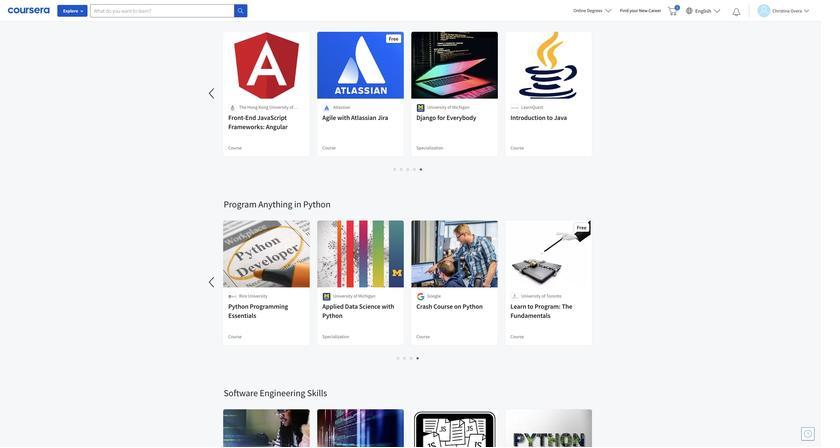 Task type: vqa. For each thing, say whether or not it's contained in the screenshot.


Task type: describe. For each thing, give the bounding box(es) containing it.
applied data science with python
[[323, 303, 395, 320]]

end inside the front-end javascript frameworks: angular
[[245, 114, 256, 122]]

software engineering skills carousel element
[[221, 368, 822, 448]]

crash
[[417, 303, 433, 311]]

2 button for engage users with front end web development
[[399, 166, 405, 173]]

list for engage users with front end web development
[[224, 166, 593, 173]]

What do you want to learn? text field
[[90, 4, 235, 17]]

front-end javascript frameworks: angular
[[229, 114, 288, 131]]

introduction
[[511, 114, 546, 122]]

development
[[353, 10, 404, 21]]

4 button for program anything in python
[[415, 355, 422, 362]]

career
[[649, 8, 662, 13]]

english button
[[684, 0, 724, 21]]

degrees
[[588, 8, 603, 13]]

programming
[[250, 303, 288, 311]]

specialization for applied data science with python
[[323, 334, 350, 340]]

python programming essentials
[[229, 303, 288, 320]]

learn to program: the fundamentals
[[511, 303, 573, 320]]

0 vertical spatial with
[[276, 10, 293, 21]]

course for learn to program: the fundamentals
[[511, 334, 524, 340]]

list for program anything in python
[[224, 355, 593, 362]]

university for django for everybody
[[428, 104, 447, 110]]

crash course on python
[[417, 303, 483, 311]]

course for crash course on python
[[417, 334, 430, 340]]

science inside applied data science with python
[[359, 303, 381, 311]]

find
[[621, 8, 629, 13]]

engage users with front end web development
[[224, 10, 404, 21]]

previous slide image
[[204, 275, 220, 290]]

previous slide image
[[204, 86, 220, 101]]

overa
[[791, 8, 803, 14]]

engineering
[[260, 387, 306, 399]]

applied
[[323, 303, 344, 311]]

university right rice
[[248, 293, 268, 299]]

the hong kong university of science and technology
[[239, 104, 294, 117]]

4 for engage users with front end web development
[[414, 166, 416, 173]]

free for the
[[577, 224, 587, 231]]

learnquest image
[[511, 104, 519, 112]]

in
[[294, 198, 302, 210]]

of for applied data science with python
[[354, 293, 358, 299]]

christina overa button
[[750, 4, 810, 17]]

technology
[[263, 111, 286, 117]]

and
[[255, 111, 262, 117]]

4 button for engage users with front end web development
[[412, 166, 418, 173]]

angular
[[266, 123, 288, 131]]

course for front-end javascript frameworks: angular
[[229, 145, 242, 151]]

university of michigan image for django for everybody
[[417, 104, 425, 112]]

1 vertical spatial atlassian
[[351, 114, 377, 122]]

5
[[420, 166, 423, 173]]

christina
[[773, 8, 791, 14]]

introduction to java
[[511, 114, 568, 122]]

2 for engage users with front end web development
[[401, 166, 403, 173]]

google
[[428, 293, 441, 299]]

essentials
[[229, 312, 256, 320]]

of for learn to program: the fundamentals
[[542, 293, 546, 299]]

with inside applied data science with python
[[382, 303, 395, 311]]

programming for everybody (getting started with python) course by university of michigan, image
[[506, 410, 593, 448]]

university inside the hong kong university of science and technology
[[270, 104, 289, 110]]

skills
[[307, 387, 327, 399]]

python right in
[[304, 198, 331, 210]]

specialization for django for everybody
[[417, 145, 444, 151]]

introduction to python programming course by university of pennsylvania, image
[[317, 410, 404, 448]]

online degrees button
[[569, 3, 617, 18]]

javascript
[[258, 114, 287, 122]]

to for learn
[[528, 303, 534, 311]]

2 button for program anything in python
[[402, 355, 408, 362]]

help center image
[[805, 430, 813, 438]]

of inside the hong kong university of science and technology
[[290, 104, 294, 110]]

find your new career
[[621, 8, 662, 13]]

explore button
[[57, 5, 88, 17]]

university for applied data science with python
[[334, 293, 353, 299]]

explore
[[63, 8, 78, 14]]

the hong kong university of science and technology image
[[229, 104, 237, 112]]

rice university image
[[229, 293, 237, 301]]

toronto
[[547, 293, 562, 299]]

course for introduction to java
[[511, 145, 524, 151]]

of for django for everybody
[[448, 104, 452, 110]]

1 button for program anything in python
[[395, 355, 402, 362]]



Task type: locate. For each thing, give the bounding box(es) containing it.
university of michigan image inside program anything in python carousel 'element'
[[323, 293, 331, 301]]

atlassian image
[[323, 104, 331, 112]]

1 vertical spatial 1
[[397, 355, 400, 362]]

university of michigan image for applied data science with python
[[323, 293, 331, 301]]

0 horizontal spatial the
[[239, 104, 247, 110]]

agile with atlassian jira
[[323, 114, 389, 122]]

0 horizontal spatial science
[[239, 111, 254, 117]]

0 horizontal spatial specialization
[[323, 334, 350, 340]]

free inside engage users with front end web development carousel element
[[389, 35, 399, 42]]

4 for program anything in python
[[417, 355, 420, 362]]

python inside applied data science with python
[[323, 312, 343, 320]]

4 button inside program anything in python carousel 'element'
[[415, 355, 422, 362]]

the
[[239, 104, 247, 110], [562, 303, 573, 311]]

science right data
[[359, 303, 381, 311]]

michigan inside program anything in python carousel 'element'
[[359, 293, 376, 299]]

free
[[389, 35, 399, 42], [577, 224, 587, 231]]

frameworks:
[[229, 123, 265, 131]]

1 horizontal spatial free
[[577, 224, 587, 231]]

3 inside engage users with front end web development carousel element
[[407, 166, 410, 173]]

program
[[224, 198, 257, 210]]

2 list from the top
[[224, 355, 593, 362]]

python inside python programming essentials
[[229, 303, 249, 311]]

0 horizontal spatial 2
[[401, 166, 403, 173]]

university
[[270, 104, 289, 110], [428, 104, 447, 110], [248, 293, 268, 299], [334, 293, 353, 299], [522, 293, 541, 299]]

4 button
[[412, 166, 418, 173], [415, 355, 422, 362]]

free for jira
[[389, 35, 399, 42]]

1 horizontal spatial university of michigan
[[428, 104, 470, 110]]

python right on
[[463, 303, 483, 311]]

specialization inside engage users with front end web development carousel element
[[417, 145, 444, 151]]

university of michigan image up applied
[[323, 293, 331, 301]]

0 vertical spatial 2 button
[[399, 166, 405, 173]]

science
[[239, 111, 254, 117], [359, 303, 381, 311]]

program:
[[535, 303, 561, 311]]

the inside learn to program: the fundamentals
[[562, 303, 573, 311]]

3 for program anything in python
[[410, 355, 413, 362]]

1 vertical spatial science
[[359, 303, 381, 311]]

0 vertical spatial 3 button
[[405, 166, 412, 173]]

0 vertical spatial university of michigan
[[428, 104, 470, 110]]

atlassian
[[334, 104, 351, 110], [351, 114, 377, 122]]

specialization
[[417, 145, 444, 151], [323, 334, 350, 340]]

0 vertical spatial university of michigan image
[[417, 104, 425, 112]]

1 horizontal spatial michigan
[[453, 104, 470, 110]]

1 horizontal spatial university of michigan image
[[417, 104, 425, 112]]

1 horizontal spatial specialization
[[417, 145, 444, 151]]

2 vertical spatial with
[[382, 303, 395, 311]]

software
[[224, 387, 258, 399]]

python for everybody specialization by university of michigan, image
[[223, 410, 310, 448]]

data
[[345, 303, 358, 311]]

to inside engage users with front end web development carousel element
[[547, 114, 553, 122]]

0 horizontal spatial michigan
[[359, 293, 376, 299]]

1 inside engage users with front end web development carousel element
[[394, 166, 397, 173]]

introduction to computer programming  course by university of london, goldsmiths, university of london, image
[[412, 410, 499, 448]]

front-
[[229, 114, 245, 122]]

django for everybody
[[417, 114, 477, 122]]

course down frameworks:
[[229, 145, 242, 151]]

the left hong
[[239, 104, 247, 110]]

atlassian left jira
[[351, 114, 377, 122]]

python up essentials
[[229, 303, 249, 311]]

0 vertical spatial 1
[[394, 166, 397, 173]]

3 button for program anything in python
[[408, 355, 415, 362]]

find your new career link
[[617, 7, 665, 15]]

1 list from the top
[[224, 166, 593, 173]]

university of michigan up data
[[334, 293, 376, 299]]

new
[[640, 8, 648, 13]]

university of michigan up django for everybody
[[428, 104, 470, 110]]

1 horizontal spatial 1
[[397, 355, 400, 362]]

engage users with front end web development carousel element
[[0, 0, 598, 179]]

christina overa
[[773, 8, 803, 14]]

1 vertical spatial 4
[[417, 355, 420, 362]]

3 button
[[405, 166, 412, 173], [408, 355, 415, 362]]

4 inside program anything in python carousel 'element'
[[417, 355, 420, 362]]

hong
[[247, 104, 258, 110]]

python down applied
[[323, 312, 343, 320]]

atlassian right the 'atlassian' icon
[[334, 104, 351, 110]]

fundamentals
[[511, 312, 551, 320]]

everybody
[[447, 114, 477, 122]]

specialization down applied
[[323, 334, 350, 340]]

learnquest
[[522, 104, 544, 110]]

university up learn
[[522, 293, 541, 299]]

michigan
[[453, 104, 470, 110], [359, 293, 376, 299]]

2 inside program anything in python carousel 'element'
[[404, 355, 407, 362]]

1 inside program anything in python carousel 'element'
[[397, 355, 400, 362]]

web
[[334, 10, 351, 21]]

free inside program anything in python carousel 'element'
[[577, 224, 587, 231]]

university up "for"
[[428, 104, 447, 110]]

1 vertical spatial 1 button
[[395, 355, 402, 362]]

course down agile
[[323, 145, 336, 151]]

university of toronto image
[[511, 293, 519, 301]]

university up technology on the top left of the page
[[270, 104, 289, 110]]

michigan up applied data science with python on the bottom
[[359, 293, 376, 299]]

1 horizontal spatial to
[[547, 114, 553, 122]]

2 inside engage users with front end web development carousel element
[[401, 166, 403, 173]]

1 vertical spatial end
[[245, 114, 256, 122]]

3 button for engage users with front end web development
[[405, 166, 412, 173]]

3
[[407, 166, 410, 173], [410, 355, 413, 362]]

michigan for everybody
[[453, 104, 470, 110]]

course
[[229, 145, 242, 151], [323, 145, 336, 151], [511, 145, 524, 151], [434, 303, 453, 311], [229, 334, 242, 340], [417, 334, 430, 340], [511, 334, 524, 340]]

rice university
[[239, 293, 268, 299]]

1 for program anything in python
[[397, 355, 400, 362]]

agile
[[323, 114, 336, 122]]

shopping cart: 1 item image
[[668, 5, 681, 15]]

1 for engage users with front end web development
[[394, 166, 397, 173]]

university up data
[[334, 293, 353, 299]]

2
[[401, 166, 403, 173], [404, 355, 407, 362]]

0 vertical spatial 1 button
[[392, 166, 399, 173]]

course for python programming essentials
[[229, 334, 242, 340]]

None search field
[[90, 4, 248, 17]]

2 button
[[399, 166, 405, 173], [402, 355, 408, 362]]

to for introduction
[[547, 114, 553, 122]]

0 horizontal spatial atlassian
[[334, 104, 351, 110]]

1 horizontal spatial atlassian
[[351, 114, 377, 122]]

anything
[[259, 198, 293, 210]]

to up "fundamentals"
[[528, 303, 534, 311]]

jira
[[378, 114, 389, 122]]

your
[[630, 8, 639, 13]]

specialization up 5
[[417, 145, 444, 151]]

list inside program anything in python carousel 'element'
[[224, 355, 593, 362]]

1 horizontal spatial science
[[359, 303, 381, 311]]

python
[[304, 198, 331, 210], [229, 303, 249, 311], [463, 303, 483, 311], [323, 312, 343, 320]]

2 horizontal spatial with
[[382, 303, 395, 311]]

1 vertical spatial university of michigan
[[334, 293, 376, 299]]

0 vertical spatial 2
[[401, 166, 403, 173]]

0 vertical spatial the
[[239, 104, 247, 110]]

0 vertical spatial end
[[317, 10, 332, 21]]

google image
[[417, 293, 425, 301]]

end
[[317, 10, 332, 21], [245, 114, 256, 122]]

4 inside engage users with front end web development carousel element
[[414, 166, 416, 173]]

1 vertical spatial 2
[[404, 355, 407, 362]]

1 vertical spatial list
[[224, 355, 593, 362]]

0 vertical spatial list
[[224, 166, 593, 173]]

1 vertical spatial free
[[577, 224, 587, 231]]

course down google at bottom right
[[434, 303, 453, 311]]

to
[[547, 114, 553, 122], [528, 303, 534, 311]]

0 horizontal spatial 1
[[394, 166, 397, 173]]

online
[[574, 8, 587, 13]]

science down hong
[[239, 111, 254, 117]]

program anything in python carousel element
[[0, 179, 598, 368]]

1 horizontal spatial the
[[562, 303, 573, 311]]

1 vertical spatial 3 button
[[408, 355, 415, 362]]

michigan for science
[[359, 293, 376, 299]]

show notifications image
[[733, 8, 741, 16]]

1 vertical spatial to
[[528, 303, 534, 311]]

0 vertical spatial atlassian
[[334, 104, 351, 110]]

end left web
[[317, 10, 332, 21]]

program anything in python
[[224, 198, 331, 210]]

django
[[417, 114, 436, 122]]

3 for engage users with front end web development
[[407, 166, 410, 173]]

1 button
[[392, 166, 399, 173], [395, 355, 402, 362]]

1 horizontal spatial 2
[[404, 355, 407, 362]]

0 horizontal spatial 3
[[407, 166, 410, 173]]

university of michigan
[[428, 104, 470, 110], [334, 293, 376, 299]]

0 vertical spatial to
[[547, 114, 553, 122]]

university of michigan image inside engage users with front end web development carousel element
[[417, 104, 425, 112]]

1 vertical spatial 2 button
[[402, 355, 408, 362]]

0 horizontal spatial university of michigan
[[334, 293, 376, 299]]

1 horizontal spatial end
[[317, 10, 332, 21]]

the right program:
[[562, 303, 573, 311]]

coursera image
[[8, 5, 50, 16]]

3 inside program anything in python carousel 'element'
[[410, 355, 413, 362]]

0 horizontal spatial end
[[245, 114, 256, 122]]

1 vertical spatial 3
[[410, 355, 413, 362]]

list inside engage users with front end web development carousel element
[[224, 166, 593, 173]]

with
[[276, 10, 293, 21], [338, 114, 350, 122], [382, 303, 395, 311]]

university of michigan for data
[[334, 293, 376, 299]]

software engineering skills
[[224, 387, 327, 399]]

course down crash
[[417, 334, 430, 340]]

the inside the hong kong university of science and technology
[[239, 104, 247, 110]]

front
[[295, 10, 316, 21]]

specialization inside program anything in python carousel 'element'
[[323, 334, 350, 340]]

0 vertical spatial 3
[[407, 166, 410, 173]]

course for agile with atlassian jira
[[323, 145, 336, 151]]

0 horizontal spatial free
[[389, 35, 399, 42]]

0 horizontal spatial 4
[[414, 166, 416, 173]]

english
[[696, 7, 712, 14]]

to inside learn to program: the fundamentals
[[528, 303, 534, 311]]

0 vertical spatial free
[[389, 35, 399, 42]]

to left the 'java' at right top
[[547, 114, 553, 122]]

0 horizontal spatial with
[[276, 10, 293, 21]]

kong
[[259, 104, 269, 110]]

course down essentials
[[229, 334, 242, 340]]

university of toronto
[[522, 293, 562, 299]]

0 vertical spatial science
[[239, 111, 254, 117]]

university of michigan for for
[[428, 104, 470, 110]]

learn
[[511, 303, 527, 311]]

0 vertical spatial specialization
[[417, 145, 444, 151]]

1 vertical spatial with
[[338, 114, 350, 122]]

1 horizontal spatial with
[[338, 114, 350, 122]]

users
[[254, 10, 275, 21]]

0 vertical spatial michigan
[[453, 104, 470, 110]]

0 vertical spatial 4 button
[[412, 166, 418, 173]]

on
[[455, 303, 462, 311]]

4
[[414, 166, 416, 173], [417, 355, 420, 362]]

science inside the hong kong university of science and technology
[[239, 111, 254, 117]]

5 button
[[418, 166, 425, 173]]

1 button for engage users with front end web development
[[392, 166, 399, 173]]

university of michigan image
[[417, 104, 425, 112], [323, 293, 331, 301]]

java
[[555, 114, 568, 122]]

university of michigan inside program anything in python carousel 'element'
[[334, 293, 376, 299]]

of
[[290, 104, 294, 110], [448, 104, 452, 110], [354, 293, 358, 299], [542, 293, 546, 299]]

rice
[[239, 293, 247, 299]]

1 vertical spatial university of michigan image
[[323, 293, 331, 301]]

for
[[438, 114, 446, 122]]

0 vertical spatial 4
[[414, 166, 416, 173]]

university for learn to program: the fundamentals
[[522, 293, 541, 299]]

1 vertical spatial michigan
[[359, 293, 376, 299]]

1 vertical spatial specialization
[[323, 334, 350, 340]]

2 for program anything in python
[[404, 355, 407, 362]]

michigan up everybody
[[453, 104, 470, 110]]

1 vertical spatial 4 button
[[415, 355, 422, 362]]

list
[[224, 166, 593, 173], [224, 355, 593, 362]]

michigan inside engage users with front end web development carousel element
[[453, 104, 470, 110]]

engage
[[224, 10, 252, 21]]

university of michigan inside engage users with front end web development carousel element
[[428, 104, 470, 110]]

course down "fundamentals"
[[511, 334, 524, 340]]

1
[[394, 166, 397, 173], [397, 355, 400, 362]]

1 horizontal spatial 4
[[417, 355, 420, 362]]

course down introduction at right top
[[511, 145, 524, 151]]

end up frameworks:
[[245, 114, 256, 122]]

university of michigan image up django
[[417, 104, 425, 112]]

online degrees
[[574, 8, 603, 13]]

1 horizontal spatial 3
[[410, 355, 413, 362]]

1 vertical spatial the
[[562, 303, 573, 311]]

0 horizontal spatial university of michigan image
[[323, 293, 331, 301]]

0 horizontal spatial to
[[528, 303, 534, 311]]



